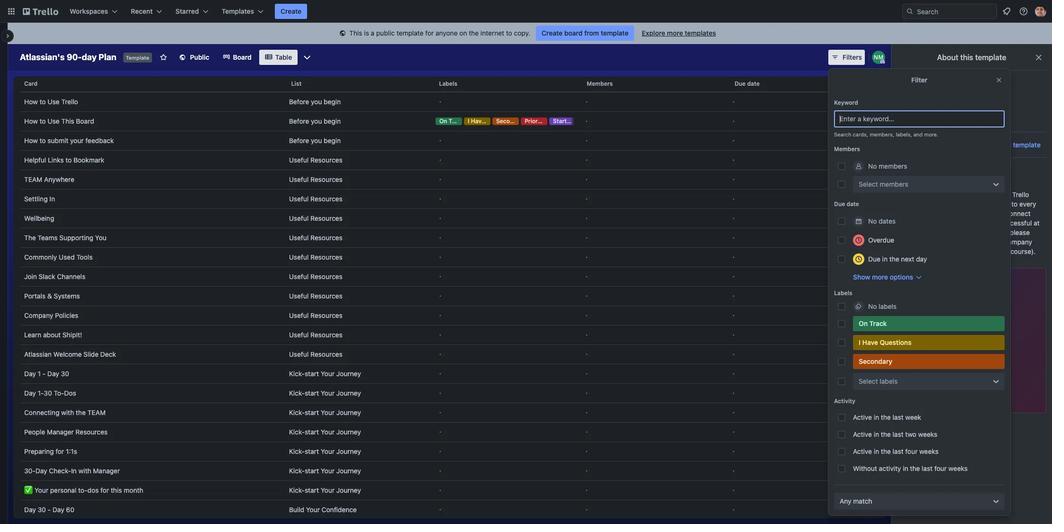 Task type: vqa. For each thing, say whether or not it's contained in the screenshot.
bottommost -
yes



Task type: locate. For each thing, give the bounding box(es) containing it.
0 vertical spatial use
[[48, 98, 59, 106]]

use for trello
[[48, 98, 59, 106]]

3 how from the top
[[24, 137, 38, 145]]

sm image
[[338, 29, 348, 38]]

useful resources for team anywhere
[[289, 175, 343, 183]]

3 journey from the top
[[336, 409, 361, 417]]

1 horizontal spatial 90-
[[974, 191, 985, 199]]

active for active in the last two weeks
[[853, 430, 872, 438]]

team down helpful
[[24, 175, 42, 183]]

3 no from the top
[[868, 302, 877, 310]]

atlassian inside welcome to atlassian's 90-day plan trello board! this is the resource we send to every new hire at atlassian to help them connect with everything they need to be successful at atlassian. this is a public board, so please feel free to copy it for use at your company (with modifications that suit you, of course).
[[937, 210, 964, 218]]

9 row from the top
[[20, 228, 872, 248]]

2 vertical spatial before
[[289, 137, 309, 145]]

0 vertical spatial questions
[[486, 118, 514, 125]]

i inside row
[[468, 118, 470, 125]]

0 vertical spatial before you begin
[[289, 98, 341, 106]]

day 1-30 to-dos link
[[24, 384, 281, 403]]

before you begin
[[289, 98, 341, 106], [289, 117, 341, 125], [289, 137, 341, 145]]

need
[[965, 219, 980, 227]]

in inside settling in link
[[49, 195, 55, 203]]

kick- for team
[[289, 409, 305, 417]]

track for on track i have questions
[[449, 118, 464, 125]]

table containing how to use trello
[[13, 73, 886, 524]]

atlassian's up card
[[20, 52, 65, 62]]

members down no members
[[880, 180, 909, 188]]

kick-start your journey for day
[[289, 370, 361, 378]]

0 horizontal spatial color: green, title: "on track" element
[[436, 118, 464, 125]]

1 horizontal spatial more
[[872, 273, 888, 281]]

labels up on track
[[879, 302, 897, 310]]

1 vertical spatial this
[[111, 486, 122, 494]]

0 vertical spatial on
[[439, 118, 447, 125]]

this left month
[[111, 486, 122, 494]]

4 useful from the top
[[289, 214, 309, 222]]

color: yellow, title: "i have questions" element down the labels button
[[464, 118, 514, 125]]

1 horizontal spatial of
[[1003, 247, 1009, 256]]

this inside 'link'
[[111, 486, 122, 494]]

2 before from the top
[[289, 117, 309, 125]]

0 vertical spatial four
[[906, 447, 918, 456]]

1 horizontal spatial -
[[48, 506, 51, 514]]

of right network
[[960, 329, 967, 338]]

1 vertical spatial board
[[916, 81, 938, 89]]

settling
[[24, 195, 48, 203]]

your inside welcome to atlassian's 90-day plan trello board! this is the resource we send to every new hire at atlassian to help them connect with everything they need to be successful at atlassian. this is a public board, so please feel free to copy it for use at your company (with modifications that suit you, of course).
[[989, 238, 1003, 246]]

0 horizontal spatial explore more templates
[[642, 29, 716, 37]]

6 journey from the top
[[336, 467, 361, 475]]

0 vertical spatial select
[[859, 180, 878, 188]]

row containing learn about shipit!
[[20, 325, 872, 345]]

3 row from the top
[[20, 111, 872, 131]]

10 useful from the top
[[289, 331, 309, 339]]

star or unstar board image
[[160, 54, 167, 61]]

row containing day 1 - day 30
[[20, 364, 872, 384]]

last down active in the last four weeks
[[922, 465, 933, 473]]

the teams supporting you link
[[24, 228, 281, 247]]

1 vertical spatial four
[[935, 465, 947, 473]]

last for two
[[893, 430, 904, 438]]

active down activity on the right bottom of page
[[853, 413, 872, 421]]

30-day check-in with manager link
[[24, 462, 281, 481]]

1 horizontal spatial i
[[859, 338, 861, 347]]

5 useful resources from the top
[[289, 234, 343, 242]]

7 useful from the top
[[289, 273, 309, 281]]

teams down by trello team link
[[968, 329, 989, 338]]

on track
[[859, 319, 887, 328]]

trello up network
[[940, 309, 955, 316]]

0 vertical spatial atlassian's
[[20, 52, 65, 62]]

close popover image
[[995, 76, 1003, 84]]

select for select labels
[[859, 377, 878, 385]]

helpful links to bookmark link
[[24, 151, 281, 170]]

1 vertical spatial natalie (nataliemendes1) image
[[900, 99, 924, 122]]

row containing card
[[20, 73, 879, 95]]

1 horizontal spatial public
[[959, 228, 978, 237]]

build your confidence
[[289, 506, 357, 514]]

team up network of teams by atlassian
[[956, 309, 971, 316]]

of inside welcome to atlassian's 90-day plan trello board! this is the resource we send to every new hire at atlassian to help them connect with everything they need to be successful at atlassian. this is a public board, so please feel free to copy it for use at your company (with modifications that suit you, of course).
[[1003, 247, 1009, 256]]

the left the "resource"
[[944, 200, 954, 208]]

3 you from the top
[[311, 137, 322, 145]]

6 kick-start your journey from the top
[[289, 467, 361, 475]]

last down active in the last two weeks
[[893, 447, 904, 456]]

1 useful from the top
[[289, 156, 309, 164]]

people manager resources
[[24, 428, 108, 436]]

color: orange, title: "secondary" element down network
[[853, 354, 1005, 369]]

create for create
[[281, 7, 302, 15]]

recent button
[[125, 4, 168, 19]]

7 row from the top
[[20, 189, 872, 209]]

welcome up board!
[[901, 191, 929, 199]]

6 kick- from the top
[[289, 467, 305, 475]]

back to home image
[[23, 4, 58, 19]]

to
[[506, 29, 512, 37], [40, 98, 46, 106], [40, 117, 46, 125], [40, 137, 46, 145], [66, 156, 72, 164], [931, 191, 937, 199], [1012, 200, 1018, 208], [966, 210, 972, 218], [982, 219, 988, 227], [928, 238, 934, 246]]

create up table
[[281, 7, 302, 15]]

1 horizontal spatial templates
[[936, 278, 972, 287]]

day inside welcome to atlassian's 90-day plan trello board! this is the resource we send to every new hire at atlassian to help them connect with everything they need to be successful at atlassian. this is a public board, so please feel free to copy it for use at your company (with modifications that suit you, of course).
[[985, 191, 996, 199]]

resources for helpful links to bookmark
[[310, 156, 343, 164]]

2 begin from the top
[[324, 117, 341, 125]]

0 horizontal spatial day
[[82, 52, 97, 62]]

board up natalie link
[[916, 81, 938, 89]]

due
[[735, 80, 746, 87], [834, 201, 845, 208], [868, 255, 881, 263]]

1 vertical spatial of
[[960, 329, 967, 338]]

board
[[233, 53, 252, 61], [916, 81, 938, 89], [76, 117, 94, 125]]

2 kick-start your journey from the top
[[289, 389, 361, 397]]

four
[[906, 447, 918, 456], [935, 465, 947, 473]]

10 useful resources from the top
[[289, 331, 343, 339]]

template right from
[[601, 29, 629, 37]]

activity
[[834, 398, 856, 405]]

trello inside welcome to atlassian's 90-day plan trello board! this is the resource we send to every new hire at atlassian to help them connect with everything they need to be successful at atlassian. this is a public board, so please feel free to copy it for use at your company (with modifications that suit you, of course).
[[1013, 191, 1029, 199]]

6 row from the top
[[20, 170, 872, 190]]

your right 'submit'
[[70, 137, 84, 145]]

how to submit your feedback link
[[24, 131, 281, 150]]

this right the sm image
[[349, 29, 362, 37]]

connecting with the team link
[[24, 403, 281, 422]]

1 vertical spatial active
[[853, 430, 872, 438]]

public right the sm image
[[376, 29, 395, 37]]

useful
[[289, 156, 309, 164], [289, 175, 309, 183], [289, 195, 309, 203], [289, 214, 309, 222], [289, 234, 309, 242], [289, 253, 309, 261], [289, 273, 309, 281], [289, 292, 309, 300], [289, 311, 309, 319], [289, 331, 309, 339], [289, 350, 309, 358]]

1 horizontal spatial is
[[937, 200, 942, 208]]

questions left color: red, title: "priority" element
[[486, 118, 514, 125]]

welcome inside welcome to atlassian's 90-day plan trello board! this is the resource we send to every new hire at atlassian to help them connect with everything they need to be successful at atlassian. this is a public board, so please feel free to copy it for use at your company (with modifications that suit you, of course).
[[901, 191, 929, 199]]

create board from template
[[542, 29, 629, 37]]

active down active in the last week
[[853, 430, 872, 438]]

1 vertical spatial weeks
[[920, 447, 939, 456]]

1 journey from the top
[[336, 370, 361, 378]]

company policies
[[24, 311, 78, 319]]

useful for portals & systems
[[289, 292, 309, 300]]

3 before from the top
[[289, 137, 309, 145]]

atlassian inside network of teams by atlassian
[[940, 337, 964, 345]]

to down how to use trello
[[40, 117, 46, 125]]

company
[[1004, 238, 1032, 246]]

public down need
[[959, 228, 978, 237]]

0 vertical spatial how
[[24, 98, 38, 106]]

1 vertical spatial before
[[289, 117, 309, 125]]

6 useful resources from the top
[[289, 253, 343, 261]]

your for day 1-30 to-dos
[[321, 389, 335, 397]]

questions down on track
[[880, 338, 912, 347]]

please
[[1010, 228, 1030, 237]]

7 kick- from the top
[[289, 486, 305, 494]]

open information menu image
[[1019, 7, 1029, 16]]

day right 1
[[47, 370, 59, 378]]

1 useful resources from the top
[[289, 156, 343, 164]]

to down description
[[931, 191, 937, 199]]

1 kick-start your journey from the top
[[289, 370, 361, 378]]

0 horizontal spatial due date
[[735, 80, 760, 87]]

atlassian's inside atlassian's 90-day plan text box
[[20, 52, 65, 62]]

1 row from the top
[[20, 73, 879, 95]]

used
[[59, 253, 75, 261]]

with up the people manager resources
[[61, 409, 74, 417]]

30 inside "link"
[[44, 389, 52, 397]]

last left two at the bottom of the page
[[893, 430, 904, 438]]

0 horizontal spatial four
[[906, 447, 918, 456]]

learn
[[24, 331, 41, 339]]

4 start from the top
[[305, 428, 319, 436]]

atlassian's
[[20, 52, 65, 62], [939, 191, 972, 199]]

15 row from the top
[[20, 345, 872, 365]]

useful resources for learn about shipit!
[[289, 331, 343, 339]]

share
[[993, 141, 1011, 149]]

wellbeing link
[[24, 209, 281, 228]]

1 no from the top
[[868, 162, 877, 170]]

2 horizontal spatial trello
[[1013, 191, 1029, 199]]

templates button
[[216, 4, 269, 19]]

1 vertical spatial track
[[870, 319, 887, 328]]

select down no members
[[859, 180, 878, 188]]

people manager resources link
[[24, 423, 281, 442]]

1 vertical spatial have
[[863, 338, 878, 347]]

team up the people manager resources
[[88, 409, 106, 417]]

3 kick- from the top
[[289, 409, 305, 417]]

labels,
[[896, 131, 912, 137]]

Search field
[[914, 4, 997, 18]]

i
[[468, 118, 470, 125], [859, 338, 861, 347]]

1 horizontal spatial create
[[542, 29, 563, 37]]

11 row from the top
[[20, 267, 872, 287]]

deck
[[100, 350, 116, 358]]

18 row from the top
[[20, 403, 872, 423]]

30
[[61, 370, 69, 378], [44, 389, 52, 397], [38, 506, 46, 514]]

day left check-
[[35, 467, 47, 475]]

0 horizontal spatial more
[[667, 29, 683, 37]]

color: green, title: "on track" element
[[436, 118, 464, 125], [853, 316, 1005, 331]]

in for active in the last week
[[874, 413, 879, 421]]

1 begin from the top
[[324, 98, 341, 106]]

2 vertical spatial due
[[868, 255, 881, 263]]

1 horizontal spatial questions
[[880, 338, 912, 347]]

19 row from the top
[[20, 422, 872, 442]]

in up active in the last two weeks
[[874, 413, 879, 421]]

two
[[906, 430, 917, 438]]

have
[[471, 118, 485, 125], [863, 338, 878, 347]]

the up the activity
[[881, 447, 891, 456]]

2 vertical spatial before you begin
[[289, 137, 341, 145]]

0 horizontal spatial -
[[43, 370, 46, 378]]

0 vertical spatial explore
[[642, 29, 665, 37]]

how down how to use trello
[[24, 117, 38, 125]]

90- inside text box
[[67, 52, 82, 62]]

labels
[[879, 302, 897, 310], [880, 377, 898, 385]]

1 vertical spatial date
[[847, 201, 859, 208]]

to left 'submit'
[[40, 137, 46, 145]]

explore more templates link
[[636, 26, 722, 41], [936, 389, 1008, 399]]

james peterson (jamespeterson93) image
[[1035, 6, 1047, 17]]

color: orange, title: "secondary" element down the labels button
[[493, 118, 526, 125]]

5 start from the top
[[305, 447, 319, 456]]

3 before you begin from the top
[[289, 137, 341, 145]]

row containing commonly used tools
[[20, 247, 872, 267]]

day left plan
[[82, 52, 97, 62]]

2 journey from the top
[[336, 389, 361, 397]]

journey for team
[[336, 409, 361, 417]]

how for how to submit your feedback
[[24, 137, 38, 145]]

16 row from the top
[[20, 364, 872, 384]]

in down active in the last week
[[874, 430, 879, 438]]

1 horizontal spatial welcome
[[901, 191, 929, 199]]

23 row from the top
[[20, 500, 872, 520]]

row containing wellbeing
[[20, 209, 872, 228]]

3 active from the top
[[853, 447, 872, 456]]

date inside button
[[747, 80, 760, 87]]

day 1 - day 30 link
[[24, 365, 281, 383]]

1 you from the top
[[311, 98, 322, 106]]

kick- for to-
[[289, 389, 305, 397]]

the inside row
[[76, 409, 86, 417]]

natalie (nataliemendes1) image up and
[[900, 99, 924, 122]]

primary element
[[0, 0, 1052, 23]]

how to use this board
[[24, 117, 94, 125]]

admins
[[939, 81, 966, 89]]

secondary for secondary priority
[[496, 118, 526, 125]]

no up on track
[[868, 302, 877, 310]]

2 kick- from the top
[[289, 389, 305, 397]]

template right share
[[1013, 141, 1041, 149]]

for inside 'link'
[[101, 486, 109, 494]]

5 journey from the top
[[336, 447, 361, 456]]

color: yellow, title: "i have questions" element
[[464, 118, 514, 125], [853, 335, 1005, 350]]

weeks for active in the last two weeks
[[918, 430, 938, 438]]

0 vertical spatial a
[[371, 29, 374, 37]]

1 how from the top
[[24, 98, 38, 106]]

4 kick-start your journey from the top
[[289, 428, 361, 436]]

0 horizontal spatial with
[[61, 409, 74, 417]]

last for week
[[893, 413, 904, 421]]

secondary for secondary
[[859, 357, 893, 365]]

team left playbook
[[966, 366, 980, 373]]

6 useful from the top
[[289, 253, 309, 261]]

0 vertical spatial your
[[70, 137, 84, 145]]

0 vertical spatial color: green, title: "on track" element
[[436, 118, 464, 125]]

for left 1:1s
[[56, 447, 64, 456]]

board link
[[217, 50, 257, 65]]

kick-start your journey for in
[[289, 467, 361, 475]]

of inside network of teams by atlassian
[[960, 329, 967, 338]]

17 row from the top
[[20, 383, 872, 403]]

is right the sm image
[[364, 29, 369, 37]]

1 horizontal spatial date
[[847, 201, 859, 208]]

✅ your personal to-dos for this month
[[24, 486, 143, 494]]

2 no from the top
[[868, 217, 877, 225]]

team anywhere
[[24, 175, 74, 183]]

anyone
[[436, 29, 458, 37]]

channels
[[57, 273, 85, 281]]

1 vertical spatial atlassian's
[[939, 191, 972, 199]]

1 horizontal spatial color: green, title: "on track" element
[[853, 316, 1005, 331]]

in for due in the next day
[[882, 255, 888, 263]]

day right next
[[916, 255, 927, 263]]

21 row from the top
[[20, 461, 872, 481]]

atlassian.
[[901, 228, 930, 237]]

0 horizontal spatial on
[[439, 118, 447, 125]]

2 you from the top
[[311, 117, 322, 125]]

Board name text field
[[15, 50, 121, 65]]

this member is an admin of this board. image
[[881, 60, 885, 64]]

3 useful resources from the top
[[289, 195, 343, 203]]

- left 60
[[48, 506, 51, 514]]

last for four
[[893, 447, 904, 456]]

0 vertical spatial at
[[929, 210, 935, 218]]

board
[[564, 29, 583, 37]]

- inside day 1 - day 30 link
[[43, 370, 46, 378]]

2 how from the top
[[24, 117, 38, 125]]

row containing how to use trello
[[20, 92, 872, 112]]

about
[[937, 53, 959, 62]]

plan
[[998, 191, 1011, 199]]

30 down "atlassian welcome slide deck"
[[61, 370, 69, 378]]

2 useful resources from the top
[[289, 175, 343, 183]]

0 vertical spatial explore more templates link
[[636, 26, 722, 41]]

9 useful from the top
[[289, 311, 309, 319]]

1 vertical spatial trello
[[1013, 191, 1029, 199]]

1 horizontal spatial manager
[[93, 467, 120, 475]]

color: yellow, title: "i have questions" element up the vision
[[853, 335, 1005, 350]]

search image
[[906, 8, 914, 15]]

by inside vision creation by atlassian team playbook
[[932, 366, 938, 373]]

useful resources for commonly used tools
[[289, 253, 343, 261]]

slide
[[83, 350, 99, 358]]

search
[[834, 131, 852, 137]]

1 vertical spatial public
[[959, 228, 978, 237]]

useful resources for wellbeing
[[289, 214, 343, 222]]

how up helpful
[[24, 137, 38, 145]]

useful resources for portals & systems
[[289, 292, 343, 300]]

13 row from the top
[[20, 306, 872, 326]]

begin
[[324, 98, 341, 106], [324, 117, 341, 125], [324, 137, 341, 145]]

2 active from the top
[[853, 430, 872, 438]]

kick-start your journey for to-
[[289, 389, 361, 397]]

resources for commonly used tools
[[310, 253, 343, 261]]

1 horizontal spatial explore
[[936, 390, 959, 398]]

2 useful from the top
[[289, 175, 309, 183]]

1 horizontal spatial board
[[233, 53, 252, 61]]

0 horizontal spatial 90-
[[67, 52, 82, 62]]

1 vertical spatial 30
[[44, 389, 52, 397]]

resources for the teams supporting you
[[310, 234, 343, 242]]

30 left 60
[[38, 506, 46, 514]]

useful resources for atlassian welcome slide deck
[[289, 350, 343, 358]]

1 use from the top
[[48, 98, 59, 106]]

0 vertical spatial trello
[[61, 98, 78, 106]]

0 horizontal spatial questions
[[486, 118, 514, 125]]

atlassian's up the "resource"
[[939, 191, 972, 199]]

team
[[956, 309, 971, 316], [966, 366, 980, 373]]

a up it
[[954, 228, 957, 237]]

a right the sm image
[[371, 29, 374, 37]]

11 useful resources from the top
[[289, 350, 343, 358]]

this right about
[[961, 53, 974, 62]]

1 kick- from the top
[[289, 370, 305, 378]]

8 useful from the top
[[289, 292, 309, 300]]

is up everything
[[937, 200, 942, 208]]

you,
[[988, 247, 1001, 256]]

2 horizontal spatial day
[[985, 191, 996, 199]]

5 row from the top
[[20, 150, 872, 170]]

12 row from the top
[[20, 286, 872, 306]]

journey for day
[[336, 370, 361, 378]]

8 row from the top
[[20, 209, 872, 228]]

2 start from the top
[[305, 389, 319, 397]]

3 begin from the top
[[324, 137, 341, 145]]

row
[[20, 73, 879, 95], [20, 92, 872, 112], [20, 111, 872, 131], [20, 131, 872, 151], [20, 150, 872, 170], [20, 170, 872, 190], [20, 189, 872, 209], [20, 209, 872, 228], [20, 228, 872, 248], [20, 247, 872, 267], [20, 267, 872, 287], [20, 286, 872, 306], [20, 306, 872, 326], [20, 325, 872, 345], [20, 345, 872, 365], [20, 364, 872, 384], [20, 383, 872, 403], [20, 403, 872, 423], [20, 422, 872, 442], [20, 442, 872, 462], [20, 461, 872, 481], [20, 481, 872, 501], [20, 500, 872, 520]]

create left 'board'
[[542, 29, 563, 37]]

it
[[953, 238, 957, 246]]

2 vertical spatial with
[[78, 467, 91, 475]]

internet
[[481, 29, 504, 37]]

3 kick-start your journey from the top
[[289, 409, 361, 417]]

0 vertical spatial due
[[735, 80, 746, 87]]

2 vertical spatial board
[[76, 117, 94, 125]]

- for 1
[[43, 370, 46, 378]]

90- up we
[[974, 191, 985, 199]]

9 useful resources from the top
[[289, 311, 343, 319]]

is up copy
[[947, 228, 952, 237]]

7 useful resources from the top
[[289, 273, 343, 281]]

active for active in the last four weeks
[[853, 447, 872, 456]]

labels up active in the last week
[[880, 377, 898, 385]]

for inside welcome to atlassian's 90-day plan trello board! this is the resource we send to every new hire at atlassian to help them connect with everything they need to be successful at atlassian. this is a public board, so please feel free to copy it for use at your company (with modifications that suit you, of course).
[[958, 238, 967, 246]]

7 journey from the top
[[336, 486, 361, 494]]

0 vertical spatial 90-
[[67, 52, 82, 62]]

kick- for in
[[289, 467, 305, 475]]

create inside button
[[281, 7, 302, 15]]

journey for in
[[336, 467, 361, 475]]

members
[[879, 162, 908, 170], [880, 180, 909, 188]]

0 vertical spatial public
[[376, 29, 395, 37]]

3 useful from the top
[[289, 195, 309, 203]]

4 row from the top
[[20, 131, 872, 151]]

on
[[439, 118, 447, 125], [859, 319, 868, 328]]

row containing 30-day check-in with manager
[[20, 461, 872, 481]]

0 vertical spatial due date
[[735, 80, 760, 87]]

4 kick- from the top
[[289, 428, 305, 436]]

7 kick-start your journey from the top
[[289, 486, 361, 494]]

3 start from the top
[[305, 409, 319, 417]]

this up how to submit your feedback
[[61, 117, 74, 125]]

color: purple, title: "started" element
[[549, 118, 576, 125]]

2 row from the top
[[20, 92, 872, 112]]

2 vertical spatial how
[[24, 137, 38, 145]]

2 select from the top
[[859, 377, 878, 385]]

useful resources for company policies
[[289, 311, 343, 319]]

day left 1-
[[24, 389, 36, 397]]

5 useful from the top
[[289, 234, 309, 242]]

at up "suit" at the top of the page
[[981, 238, 987, 246]]

row containing people manager resources
[[20, 422, 872, 442]]

your up you,
[[989, 238, 1003, 246]]

resources for team anywhere
[[310, 175, 343, 183]]

feedback
[[85, 137, 114, 145]]

confidence
[[322, 506, 357, 514]]

1 vertical spatial members
[[834, 146, 860, 153]]

with up ✅ your personal to-dos for this month
[[78, 467, 91, 475]]

2 before you begin from the top
[[289, 117, 341, 125]]

1 vertical spatial i
[[859, 338, 861, 347]]

connect
[[1006, 210, 1031, 218]]

table
[[13, 73, 886, 524]]

14 row from the top
[[20, 325, 872, 345]]

every
[[1020, 200, 1036, 208]]

1 active from the top
[[853, 413, 872, 421]]

20 row from the top
[[20, 442, 872, 462]]

start
[[305, 370, 319, 378], [305, 389, 319, 397], [305, 409, 319, 417], [305, 428, 319, 436], [305, 447, 319, 456], [305, 467, 319, 475], [305, 486, 319, 494]]

filter
[[911, 76, 928, 84]]

useful for helpful links to bookmark
[[289, 156, 309, 164]]

have down on track
[[863, 338, 878, 347]]

to up how to use this board
[[40, 98, 46, 106]]

1 start from the top
[[305, 370, 319, 378]]

row containing join slack channels
[[20, 267, 872, 287]]

0 horizontal spatial color: orange, title: "secondary" element
[[493, 118, 526, 125]]

90- left plan
[[67, 52, 82, 62]]

starred
[[176, 7, 199, 15]]

1 horizontal spatial teams
[[968, 329, 989, 338]]

preparing
[[24, 447, 54, 456]]

board up feedback
[[76, 117, 94, 125]]

use up how to use this board
[[48, 98, 59, 106]]

2 use from the top
[[48, 117, 59, 125]]

6 start from the top
[[305, 467, 319, 475]]

2 by from the top
[[932, 337, 938, 345]]

kick-start your journey
[[289, 370, 361, 378], [289, 389, 361, 397], [289, 409, 361, 417], [289, 428, 361, 436], [289, 447, 361, 456], [289, 467, 361, 475], [289, 486, 361, 494]]

no for no members
[[868, 162, 877, 170]]

1 before you begin from the top
[[289, 98, 341, 106]]

8 useful resources from the top
[[289, 292, 343, 300]]

4 journey from the top
[[336, 428, 361, 436]]

hire
[[916, 210, 927, 218]]

journey for to-
[[336, 486, 361, 494]]

members button
[[583, 73, 731, 95]]

any
[[840, 497, 852, 505]]

4 useful resources from the top
[[289, 214, 343, 222]]

trello up how to use this board
[[61, 98, 78, 106]]

template inside button
[[1013, 141, 1041, 149]]

day up we
[[985, 191, 996, 199]]

secondary up select labels
[[859, 357, 893, 365]]

track
[[449, 118, 464, 125], [870, 319, 887, 328]]

90-
[[67, 52, 82, 62], [974, 191, 985, 199]]

explore
[[642, 29, 665, 37], [936, 390, 959, 398]]

2 horizontal spatial board
[[916, 81, 938, 89]]

1 horizontal spatial color: yellow, title: "i have questions" element
[[853, 335, 1005, 350]]

color: orange, title: "secondary" element
[[493, 118, 526, 125], [853, 354, 1005, 369]]

template left anyone
[[397, 29, 424, 37]]

7 start from the top
[[305, 486, 319, 494]]

natalie (nataliemendes1) image
[[872, 51, 885, 64], [900, 99, 924, 122]]

0 horizontal spatial color: yellow, title: "i have questions" element
[[464, 118, 514, 125]]

useful for settling in
[[289, 195, 309, 203]]

without
[[853, 465, 877, 473]]

kick-
[[289, 370, 305, 378], [289, 389, 305, 397], [289, 409, 305, 417], [289, 428, 305, 436], [289, 447, 305, 456], [289, 467, 305, 475], [289, 486, 305, 494]]

teams right the
[[38, 234, 58, 242]]

active up without
[[853, 447, 872, 456]]

commonly used tools
[[24, 253, 93, 261]]

by up network
[[932, 309, 938, 316]]

teams inside row
[[38, 234, 58, 242]]

select up active in the last week
[[859, 377, 878, 385]]

0 vertical spatial color: orange, title: "secondary" element
[[493, 118, 526, 125]]

1 horizontal spatial four
[[935, 465, 947, 473]]

before you begin for feedback
[[289, 137, 341, 145]]

at down every
[[1034, 219, 1040, 227]]

about this template
[[937, 53, 1007, 62]]

0 vertical spatial -
[[43, 370, 46, 378]]

labels for no labels
[[879, 302, 897, 310]]

start for day
[[305, 370, 319, 378]]

1 vertical spatial explore
[[936, 390, 959, 398]]

templates
[[685, 29, 716, 37], [936, 278, 972, 287], [978, 390, 1008, 398]]

members inside 'button'
[[587, 80, 613, 87]]

atlassian
[[937, 210, 964, 218], [940, 337, 964, 345], [24, 350, 52, 358], [940, 366, 964, 373]]

color: red, title: "priority" element
[[521, 118, 548, 125]]

1 vertical spatial a
[[954, 228, 957, 237]]

22 row from the top
[[20, 481, 872, 501]]

- inside the day 30 - day 60 link
[[48, 506, 51, 514]]

1 vertical spatial select
[[859, 377, 878, 385]]

30 left to-
[[44, 389, 52, 397]]

1 horizontal spatial explore more templates
[[936, 390, 1008, 398]]

to left copy.
[[506, 29, 512, 37]]

public inside welcome to atlassian's 90-day plan trello board! this is the resource we send to every new hire at atlassian to help them connect with everything they need to be successful at atlassian. this is a public board, so please feel free to copy it for use at your company (with modifications that suit you, of course).
[[959, 228, 978, 237]]

members up select members
[[879, 162, 908, 170]]

your for ✅ your personal to-dos for this month
[[321, 486, 335, 494]]

by
[[932, 309, 938, 316], [932, 337, 938, 345], [932, 366, 938, 373]]

2 vertical spatial active
[[853, 447, 872, 456]]

atlassian welcome slide deck link
[[24, 345, 281, 364]]

atlassian inside row
[[24, 350, 52, 358]]

suit
[[975, 247, 986, 256]]

1
[[38, 370, 41, 378]]

useful for learn about shipit!
[[289, 331, 309, 339]]

team inside vision creation by atlassian team playbook
[[966, 366, 980, 373]]

board left table link
[[233, 53, 252, 61]]

0 vertical spatial secondary
[[496, 118, 526, 125]]

atlassian up the vision
[[940, 337, 964, 345]]

in up without
[[874, 447, 879, 456]]

0 vertical spatial labels
[[439, 80, 457, 87]]

3 by from the top
[[932, 366, 938, 373]]

useful for join slack channels
[[289, 273, 309, 281]]

1 vertical spatial questions
[[880, 338, 912, 347]]

check-
[[49, 467, 71, 475]]

11 useful from the top
[[289, 350, 309, 358]]

0 vertical spatial manager
[[47, 428, 74, 436]]

priority
[[525, 118, 545, 125]]

0 vertical spatial i
[[468, 118, 470, 125]]

row containing ✅ your personal to-dos for this month
[[20, 481, 872, 501]]

2 vertical spatial templates
[[978, 390, 1008, 398]]

use down how to use trello
[[48, 117, 59, 125]]

show more options button
[[853, 273, 923, 282]]

useful for commonly used tools
[[289, 253, 309, 261]]

day left 1
[[24, 370, 36, 378]]

row containing company policies
[[20, 306, 872, 326]]

1 vertical spatial color: green, title: "on track" element
[[853, 316, 1005, 331]]

1 select from the top
[[859, 180, 878, 188]]



Task type: describe. For each thing, give the bounding box(es) containing it.
row containing team anywhere
[[20, 170, 872, 190]]

join slack channels
[[24, 273, 85, 281]]

kick- for day
[[289, 370, 305, 378]]

2 vertical spatial 30
[[38, 506, 46, 514]]

0 notifications image
[[1001, 6, 1013, 17]]

useful for wellbeing
[[289, 214, 309, 222]]

0 horizontal spatial trello
[[61, 98, 78, 106]]

active for active in the last week
[[853, 413, 872, 421]]

useful resources for settling in
[[289, 195, 343, 203]]

your for people manager resources
[[321, 428, 335, 436]]

how for how to use trello
[[24, 98, 38, 106]]

2 horizontal spatial due
[[868, 255, 881, 263]]

started
[[553, 118, 574, 125]]

overdue
[[868, 236, 894, 244]]

to up connect
[[1012, 200, 1018, 208]]

start for to-
[[305, 486, 319, 494]]

week
[[906, 413, 921, 421]]

start for in
[[305, 467, 319, 475]]

by inside network of teams by atlassian
[[932, 337, 938, 345]]

anywhere
[[44, 175, 74, 183]]

to right links
[[66, 156, 72, 164]]

modifications
[[918, 247, 959, 256]]

5 kick- from the top
[[289, 447, 305, 456]]

you for feedback
[[311, 137, 322, 145]]

template up the close popover image
[[975, 53, 1007, 62]]

plan
[[99, 52, 116, 62]]

creation
[[953, 358, 980, 366]]

day 1 - day 30
[[24, 370, 69, 378]]

a inside welcome to atlassian's 90-day plan trello board! this is the resource we send to every new hire at atlassian to help them connect with everything they need to be successful at atlassian. this is a public board, so please feel free to copy it for use at your company (with modifications that suit you, of course).
[[954, 228, 957, 237]]

before for board
[[289, 117, 309, 125]]

filters button
[[829, 50, 865, 65]]

row containing day 1-30 to-dos
[[20, 383, 872, 403]]

kick-start your journey for to-
[[289, 486, 361, 494]]

2 vertical spatial trello
[[940, 309, 955, 316]]

journey for to-
[[336, 389, 361, 397]]

useful resources for join slack channels
[[289, 273, 343, 281]]

select labels
[[859, 377, 898, 385]]

atlassian inside vision creation by atlassian team playbook
[[940, 366, 964, 373]]

✅ your personal to-dos for this month link
[[24, 481, 281, 500]]

connecting
[[24, 409, 59, 417]]

day for due in the next day
[[916, 255, 927, 263]]

by trello team
[[932, 309, 971, 316]]

activity
[[879, 465, 901, 473]]

row containing the teams supporting you
[[20, 228, 872, 248]]

0 horizontal spatial natalie (nataliemendes1) image
[[872, 51, 885, 64]]

the right the activity
[[910, 465, 920, 473]]

day inside "link"
[[24, 389, 36, 397]]

1 horizontal spatial with
[[78, 467, 91, 475]]

settling in link
[[24, 190, 281, 209]]

portals & systems
[[24, 292, 80, 300]]

1 vertical spatial with
[[61, 409, 74, 417]]

day down ✅
[[24, 506, 36, 514]]

1 vertical spatial at
[[1034, 219, 1040, 227]]

- for 30
[[48, 506, 51, 514]]

1 vertical spatial manager
[[93, 467, 120, 475]]

labels inside button
[[439, 80, 457, 87]]

this up "hire"
[[923, 200, 936, 208]]

search cards, members, labels, and more.
[[834, 131, 939, 137]]

this inside how to use this board link
[[61, 117, 74, 125]]

no for no labels
[[868, 302, 877, 310]]

begin for feedback
[[324, 137, 341, 145]]

in inside 30-day check-in with manager link
[[71, 467, 77, 475]]

helpful links to bookmark
[[24, 156, 104, 164]]

create for create board from template
[[542, 29, 563, 37]]

your for 30-day check-in with manager
[[321, 467, 335, 475]]

how to use this board link
[[24, 112, 281, 131]]

row containing day 30 - day 60
[[20, 500, 872, 520]]

useful resources for the teams supporting you
[[289, 234, 343, 242]]

row containing connecting with the team
[[20, 403, 872, 423]]

recent
[[131, 7, 153, 15]]

resources for join slack channels
[[310, 273, 343, 281]]

submit
[[48, 137, 68, 145]]

labels for select labels
[[880, 377, 898, 385]]

welcome inside atlassian welcome slide deck link
[[53, 350, 82, 358]]

in for active in the last four weeks
[[874, 447, 879, 456]]

the down active in the last week
[[881, 430, 891, 438]]

2 horizontal spatial templates
[[978, 390, 1008, 398]]

the up active in the last two weeks
[[881, 413, 891, 421]]

network of teams by atlassian
[[932, 329, 989, 345]]

join
[[24, 273, 37, 281]]

before for feedback
[[289, 137, 309, 145]]

resources for settling in
[[310, 195, 343, 203]]

company
[[24, 311, 53, 319]]

vision creation by atlassian team playbook
[[932, 358, 1006, 373]]

start for to-
[[305, 389, 319, 397]]

day inside atlassian's 90-day plan text box
[[82, 52, 97, 62]]

with inside welcome to atlassian's 90-day plan trello board! this is the resource we send to every new hire at atlassian to help them connect with everything they need to be successful at atlassian. this is a public board, so please feel free to copy it for use at your company (with modifications that suit you, of course).
[[901, 219, 914, 227]]

network
[[932, 329, 958, 338]]

kick-start your journey for team
[[289, 409, 361, 417]]

the right on
[[469, 29, 479, 37]]

your for connecting with the team
[[321, 409, 335, 417]]

row containing portals & systems
[[20, 286, 872, 306]]

the left next
[[890, 255, 900, 263]]

0 vertical spatial team
[[956, 309, 971, 316]]

free
[[914, 238, 926, 246]]

1 horizontal spatial this
[[961, 53, 974, 62]]

due inside button
[[735, 80, 746, 87]]

be
[[990, 219, 998, 227]]

playbook
[[982, 366, 1006, 373]]

2 horizontal spatial more
[[960, 390, 976, 398]]

1 horizontal spatial members
[[834, 146, 860, 153]]

your for day 1 - day 30
[[321, 370, 335, 378]]

Enter a keyword… text field
[[834, 110, 1005, 128]]

how for how to use this board
[[24, 117, 38, 125]]

row containing preparing for 1:1s
[[20, 442, 872, 462]]

&
[[47, 292, 52, 300]]

to down the "resource"
[[966, 210, 972, 218]]

this up copy
[[932, 228, 945, 237]]

use for this
[[48, 117, 59, 125]]

on for on track i have questions
[[439, 118, 447, 125]]

(with
[[901, 247, 916, 256]]

no labels
[[868, 302, 897, 310]]

bookmark
[[73, 156, 104, 164]]

board admins
[[916, 81, 966, 89]]

workspaces
[[70, 7, 108, 15]]

have inside row
[[471, 118, 485, 125]]

atlassian's inside welcome to atlassian's 90-day plan trello board! this is the resource we send to every new hire at atlassian to help them connect with everything they need to be successful at atlassian. this is a public board, so please feel free to copy it for use at your company (with modifications that suit you, of course).
[[939, 191, 972, 199]]

how to use trello link
[[24, 92, 281, 111]]

90- inside welcome to atlassian's 90-day plan trello board! this is the resource we send to every new hire at atlassian to help them connect with everything they need to be successful at atlassian. this is a public board, so please feel free to copy it for use at your company (with modifications that suit you, of course).
[[974, 191, 985, 199]]

resources for portals & systems
[[310, 292, 343, 300]]

preparing for 1:1s link
[[24, 442, 281, 461]]

we
[[985, 200, 993, 208]]

in right the activity
[[903, 465, 908, 473]]

to left the be
[[982, 219, 988, 227]]

0 vertical spatial team
[[24, 175, 42, 183]]

public
[[190, 53, 209, 61]]

team anywhere link
[[24, 170, 281, 189]]

workspaces button
[[64, 4, 123, 19]]

0 vertical spatial more
[[667, 29, 683, 37]]

kick- for to-
[[289, 486, 305, 494]]

weeks for active in the last four weeks
[[920, 447, 939, 456]]

on track i have questions
[[439, 118, 514, 125]]

members for select members
[[880, 180, 909, 188]]

0 horizontal spatial public
[[376, 29, 395, 37]]

1 vertical spatial color: orange, title: "secondary" element
[[853, 354, 1005, 369]]

active in the last four weeks
[[853, 447, 939, 456]]

0 vertical spatial color: yellow, title: "i have questions" element
[[464, 118, 514, 125]]

resources for atlassian welcome slide deck
[[310, 350, 343, 358]]

row containing atlassian welcome slide deck
[[20, 345, 872, 365]]

0 horizontal spatial explore
[[642, 29, 665, 37]]

2 vertical spatial weeks
[[949, 465, 968, 473]]

resources for learn about shipit!
[[310, 331, 343, 339]]

0 horizontal spatial is
[[364, 29, 369, 37]]

on for on track
[[859, 319, 868, 328]]

help
[[974, 210, 987, 218]]

resources for company policies
[[310, 311, 343, 319]]

personal
[[50, 486, 76, 494]]

this is a public template for anyone on the internet to copy.
[[349, 29, 530, 37]]

1:1s
[[66, 447, 77, 456]]

useful resources for helpful links to bookmark
[[289, 156, 343, 164]]

5 kick-start your journey from the top
[[289, 447, 361, 456]]

resource
[[956, 200, 983, 208]]

month
[[124, 486, 143, 494]]

filters
[[843, 53, 862, 61]]

board for board
[[233, 53, 252, 61]]

card
[[24, 80, 38, 87]]

begin for board
[[324, 117, 341, 125]]

track for on track
[[870, 319, 887, 328]]

resources for wellbeing
[[310, 214, 343, 222]]

1 vertical spatial explore more templates link
[[936, 389, 1008, 399]]

commonly used tools link
[[24, 248, 281, 267]]

natalie @nataliemendes1
[[930, 98, 983, 116]]

useful for team anywhere
[[289, 175, 309, 183]]

members for no members
[[879, 162, 908, 170]]

keyword
[[834, 99, 858, 106]]

0 horizontal spatial at
[[929, 210, 935, 218]]

0 vertical spatial explore more templates
[[642, 29, 716, 37]]

useful for the teams supporting you
[[289, 234, 309, 242]]

1 horizontal spatial labels
[[834, 290, 853, 297]]

active in the last two weeks
[[853, 430, 938, 438]]

questions inside row
[[486, 118, 514, 125]]

row containing how to submit your feedback
[[20, 131, 872, 151]]

company policies link
[[24, 306, 281, 325]]

1 before from the top
[[289, 98, 309, 106]]

more.
[[924, 131, 939, 137]]

to right free
[[928, 238, 934, 246]]

share template button
[[980, 140, 1041, 150]]

send
[[995, 200, 1010, 208]]

day 30 - day 60 link
[[24, 501, 281, 520]]

copy
[[936, 238, 951, 246]]

day left 60
[[53, 506, 64, 514]]

start for team
[[305, 409, 319, 417]]

0 horizontal spatial templates
[[685, 29, 716, 37]]

useful for atlassian welcome slide deck
[[289, 350, 309, 358]]

for left anyone
[[425, 29, 434, 37]]

the inside welcome to atlassian's 90-day plan trello board! this is the resource we send to every new hire at atlassian to help them connect with everything they need to be successful at atlassian. this is a public board, so please feel free to copy it for use at your company (with modifications that suit you, of course).
[[944, 200, 954, 208]]

links
[[48, 156, 64, 164]]

to-
[[78, 486, 87, 494]]

0 vertical spatial 30
[[61, 370, 69, 378]]

table link
[[259, 50, 298, 65]]

people
[[24, 428, 45, 436]]

select for select members
[[859, 180, 878, 188]]

1 vertical spatial due
[[834, 201, 845, 208]]

1 by from the top
[[932, 309, 938, 316]]

day for welcome to atlassian's 90-day plan trello board! this is the resource we send to every new hire at atlassian to help them connect with everything they need to be successful at atlassian. this is a public board, so please feel free to copy it for use at your company (with modifications that suit you, of course).
[[985, 191, 996, 199]]

row containing helpful links to bookmark
[[20, 150, 872, 170]]

build
[[289, 506, 304, 514]]

due in the next day
[[868, 255, 927, 263]]

match
[[853, 497, 872, 505]]

in for active in the last two weeks
[[874, 430, 879, 438]]

shipit!
[[63, 331, 82, 339]]

1 horizontal spatial natalie (nataliemendes1) image
[[900, 99, 924, 122]]

no members
[[868, 162, 908, 170]]

2 horizontal spatial is
[[947, 228, 952, 237]]

your inside 'link'
[[35, 486, 48, 494]]

0 horizontal spatial your
[[70, 137, 84, 145]]

row containing how to use this board
[[20, 111, 872, 131]]

you for board
[[311, 117, 322, 125]]

1 vertical spatial is
[[937, 200, 942, 208]]

show
[[853, 273, 870, 281]]

1 vertical spatial team
[[88, 409, 106, 417]]

no for no dates
[[868, 217, 877, 225]]

board for board admins
[[916, 81, 938, 89]]

before you begin for board
[[289, 117, 341, 125]]

more inside show more options button
[[872, 273, 888, 281]]

@nataliemendes1
[[930, 108, 983, 116]]

row containing settling in
[[20, 189, 872, 209]]

how to use trello
[[24, 98, 78, 106]]

1 horizontal spatial due date
[[834, 201, 859, 208]]

learn about shipit! link
[[24, 326, 281, 345]]

1 vertical spatial templates
[[936, 278, 972, 287]]

customize views image
[[303, 53, 312, 62]]

useful for company policies
[[289, 311, 309, 319]]

1 vertical spatial color: yellow, title: "i have questions" element
[[853, 335, 1005, 350]]

questions inside color: yellow, title: "i have questions" element
[[880, 338, 912, 347]]

due date inside button
[[735, 80, 760, 87]]

teams inside network of teams by atlassian
[[968, 329, 989, 338]]

your for preparing for 1:1s
[[321, 447, 335, 456]]

2 vertical spatial at
[[981, 238, 987, 246]]



